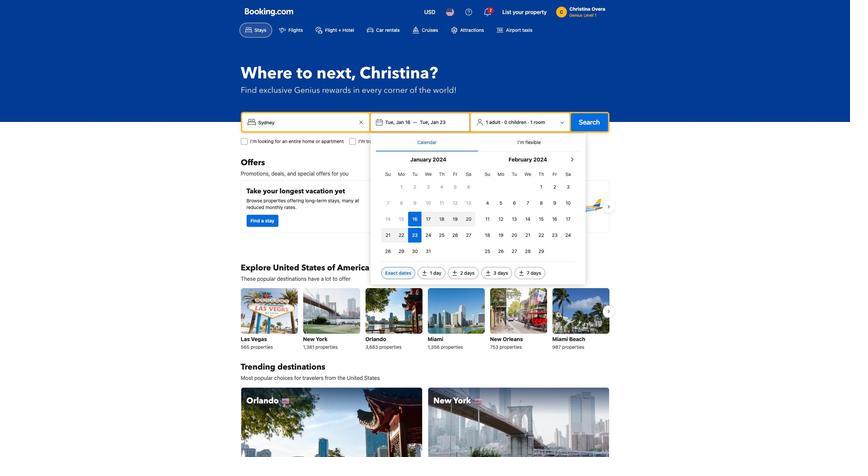Task type: locate. For each thing, give the bounding box(es) containing it.
grid
[[381, 168, 476, 259], [481, 168, 575, 259]]

your account menu christina overa genius level 1 element
[[556, 3, 608, 18]]

2 January 2024 checkbox
[[408, 180, 422, 194]]

28 February 2024 checkbox
[[521, 244, 535, 259]]

22 February 2024 checkbox
[[535, 228, 548, 243]]

20 February 2024 checkbox
[[508, 228, 521, 243]]

9 February 2024 checkbox
[[548, 196, 562, 211]]

29 February 2024 checkbox
[[535, 244, 548, 259]]

16 February 2024 checkbox
[[548, 212, 562, 227]]

tab list
[[376, 134, 581, 152]]

Where are you going? field
[[256, 116, 357, 128]]

29 January 2024 checkbox
[[395, 244, 408, 259]]

4 January 2024 checkbox
[[435, 180, 449, 194]]

1 horizontal spatial grid
[[481, 168, 575, 259]]

0 horizontal spatial grid
[[381, 168, 476, 259]]

23 February 2024 checkbox
[[548, 228, 562, 243]]

booking.com image
[[245, 8, 293, 16]]

7 January 2024 checkbox
[[381, 196, 395, 211]]

0 vertical spatial region
[[236, 178, 615, 236]]

11 January 2024 checkbox
[[435, 196, 449, 211]]

2 February 2024 checkbox
[[548, 180, 562, 194]]

9 January 2024 checkbox
[[408, 196, 422, 211]]

1 vertical spatial region
[[236, 286, 615, 354]]

progress bar
[[419, 239, 432, 241]]

main content
[[236, 158, 615, 457]]

11 February 2024 checkbox
[[481, 212, 494, 227]]

27 February 2024 checkbox
[[508, 244, 521, 259]]

5 February 2024 checkbox
[[494, 196, 508, 211]]

22 January 2024 checkbox
[[395, 228, 408, 243]]

cell
[[408, 211, 422, 227], [422, 211, 435, 227], [435, 211, 449, 227], [449, 211, 462, 227], [462, 211, 476, 227], [381, 227, 395, 243], [395, 227, 408, 243], [408, 227, 422, 243]]

1 grid from the left
[[381, 168, 476, 259]]

28 January 2024 checkbox
[[381, 244, 395, 259]]

fly away to your dream vacation image
[[562, 186, 604, 228]]

19 January 2024 checkbox
[[449, 212, 462, 227]]

cell up 24 january 2024 checkbox
[[422, 211, 435, 227]]

7 February 2024 checkbox
[[521, 196, 535, 211]]

19 February 2024 checkbox
[[494, 228, 508, 243]]

8 February 2024 checkbox
[[535, 196, 548, 211]]

26 February 2024 checkbox
[[494, 244, 508, 259]]

cell up 26 january 2024 option
[[449, 211, 462, 227]]

region
[[236, 178, 615, 236], [236, 286, 615, 354]]

21 February 2024 checkbox
[[521, 228, 535, 243]]

27 January 2024 checkbox
[[462, 228, 476, 243]]

26 January 2024 checkbox
[[449, 228, 462, 243]]

cell up 29 january 2024 "option"
[[395, 227, 408, 243]]

20 January 2024 checkbox
[[462, 212, 476, 227]]



Task type: vqa. For each thing, say whether or not it's contained in the screenshot.
to inside the "dropdown button"
no



Task type: describe. For each thing, give the bounding box(es) containing it.
13 January 2024 checkbox
[[462, 196, 476, 211]]

13 February 2024 checkbox
[[508, 212, 521, 227]]

4 February 2024 checkbox
[[481, 196, 494, 211]]

10 February 2024 checkbox
[[562, 196, 575, 211]]

17 February 2024 checkbox
[[562, 212, 575, 227]]

18 February 2024 checkbox
[[481, 228, 494, 243]]

12 February 2024 checkbox
[[494, 212, 508, 227]]

10 January 2024 checkbox
[[422, 196, 435, 211]]

31 January 2024 checkbox
[[422, 244, 435, 259]]

8 January 2024 checkbox
[[395, 196, 408, 211]]

1 February 2024 checkbox
[[535, 180, 548, 194]]

cell up 28 january 2024 option
[[381, 227, 395, 243]]

21 January 2024 checkbox
[[381, 228, 395, 243]]

3 January 2024 checkbox
[[422, 180, 435, 194]]

18 January 2024 checkbox
[[435, 212, 449, 227]]

15 January 2024 checkbox
[[395, 212, 408, 227]]

cell up 25 january 2024 checkbox
[[435, 211, 449, 227]]

30 January 2024 checkbox
[[408, 244, 422, 259]]

23 January 2024 checkbox
[[408, 228, 422, 243]]

17 January 2024 checkbox
[[422, 212, 435, 227]]

25 January 2024 checkbox
[[435, 228, 449, 243]]

cell up 27 january 2024 checkbox
[[462, 211, 476, 227]]

25 February 2024 checkbox
[[481, 244, 494, 259]]

1 January 2024 checkbox
[[395, 180, 408, 194]]

1 region from the top
[[236, 178, 615, 236]]

5 January 2024 checkbox
[[449, 180, 462, 194]]

6 January 2024 checkbox
[[462, 180, 476, 194]]

6 February 2024 checkbox
[[508, 196, 521, 211]]

cell up '23 january 2024' "checkbox"
[[408, 211, 422, 227]]

3 February 2024 checkbox
[[562, 180, 575, 194]]

take your longest vacation yet image
[[375, 186, 417, 228]]

12 January 2024 checkbox
[[449, 196, 462, 211]]

14 January 2024 checkbox
[[381, 212, 395, 227]]

2 region from the top
[[236, 286, 615, 354]]

24 January 2024 checkbox
[[422, 228, 435, 243]]

2 grid from the left
[[481, 168, 575, 259]]

cell up 30 january 2024 "option"
[[408, 227, 422, 243]]

15 February 2024 checkbox
[[535, 212, 548, 227]]

24 February 2024 checkbox
[[562, 228, 575, 243]]

14 February 2024 checkbox
[[521, 212, 535, 227]]

16 January 2024 checkbox
[[408, 212, 422, 227]]



